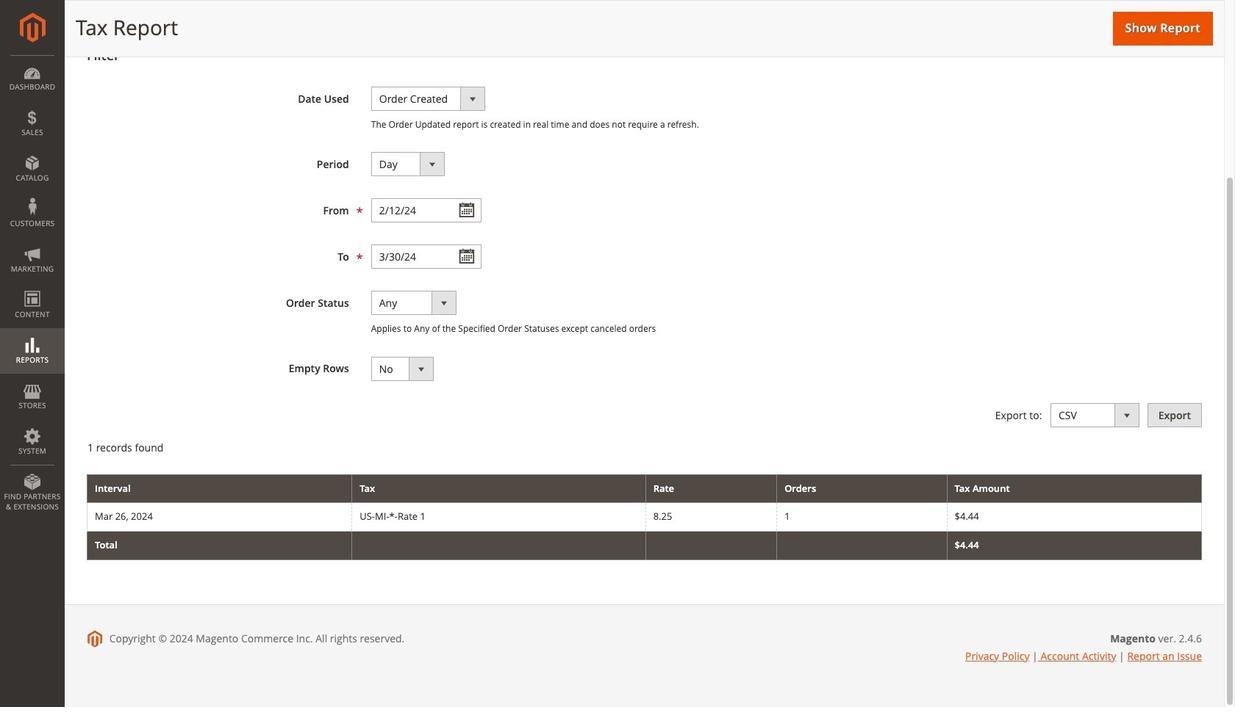 Task type: locate. For each thing, give the bounding box(es) containing it.
menu bar
[[0, 55, 65, 520]]

None text field
[[371, 199, 481, 223], [371, 245, 481, 269], [371, 199, 481, 223], [371, 245, 481, 269]]

magento admin panel image
[[19, 12, 45, 43]]



